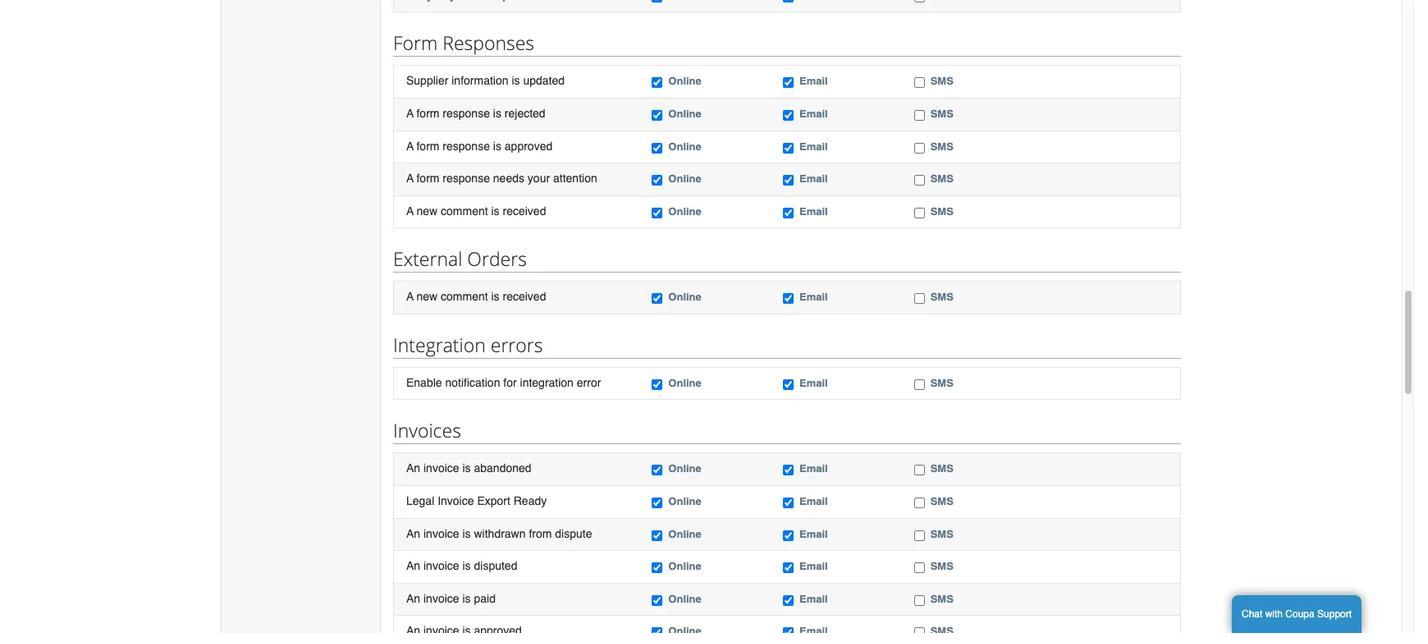 Task type: vqa. For each thing, say whether or not it's contained in the screenshot.
top new
yes



Task type: describe. For each thing, give the bounding box(es) containing it.
attention
[[553, 172, 598, 185]]

an invoice is paid
[[407, 592, 496, 605]]

form for a form response needs your attention
[[417, 172, 440, 185]]

supplier
[[407, 74, 449, 87]]

legal invoice export ready
[[407, 494, 547, 507]]

7 email from the top
[[800, 377, 828, 389]]

12 sms from the top
[[931, 593, 954, 605]]

5 online from the top
[[669, 205, 702, 217]]

invoice for disputed
[[424, 559, 460, 572]]

5 sms from the top
[[931, 205, 954, 217]]

coupa
[[1286, 609, 1315, 620]]

12 email from the top
[[800, 593, 828, 605]]

enable notification for integration error
[[407, 376, 601, 389]]

ready
[[514, 494, 547, 507]]

orders
[[468, 246, 527, 272]]

rejected
[[505, 107, 546, 120]]

5 a from the top
[[407, 290, 414, 303]]

integration
[[520, 376, 574, 389]]

updated
[[523, 74, 565, 87]]

withdrawn
[[474, 527, 526, 540]]

8 email from the top
[[800, 463, 828, 475]]

2 new from the top
[[417, 290, 438, 303]]

an invoice is disputed
[[407, 559, 518, 572]]

a form response needs your attention
[[407, 172, 598, 185]]

6 online from the top
[[669, 291, 702, 303]]

your
[[528, 172, 550, 185]]

4 a from the top
[[407, 204, 414, 217]]

chat with coupa support
[[1242, 609, 1353, 620]]

is down orders
[[491, 290, 500, 303]]

enable
[[407, 376, 442, 389]]

11 online from the top
[[669, 560, 702, 572]]

invoice
[[438, 494, 474, 507]]

1 email from the top
[[800, 75, 828, 87]]

10 online from the top
[[669, 528, 702, 540]]

an for an invoice is abandoned
[[407, 462, 421, 475]]

integration errors
[[393, 332, 543, 358]]

invoice for abandoned
[[424, 462, 460, 475]]

disputed
[[474, 559, 518, 572]]

external orders
[[393, 246, 527, 272]]

1 sms from the top
[[931, 75, 954, 87]]

needs
[[493, 172, 525, 185]]

an invoice is withdrawn from dispute
[[407, 527, 592, 540]]

9 email from the top
[[800, 495, 828, 507]]

10 sms from the top
[[931, 528, 954, 540]]

6 email from the top
[[800, 291, 828, 303]]

abandoned
[[474, 462, 532, 475]]

form for a form response is approved
[[417, 139, 440, 152]]

4 email from the top
[[800, 173, 828, 185]]

with
[[1266, 609, 1284, 620]]

invoices
[[393, 417, 461, 444]]

2 received from the top
[[503, 290, 546, 303]]

form
[[393, 30, 438, 56]]

8 online from the top
[[669, 463, 702, 475]]

10 email from the top
[[800, 528, 828, 540]]

responses
[[443, 30, 535, 56]]

response for rejected
[[443, 107, 490, 120]]

11 sms from the top
[[931, 560, 954, 572]]

1 a new comment is received from the top
[[407, 204, 546, 217]]

a form response is rejected
[[407, 107, 546, 120]]

5 email from the top
[[800, 205, 828, 217]]

3 a from the top
[[407, 172, 414, 185]]

2 sms from the top
[[931, 108, 954, 120]]

3 email from the top
[[800, 140, 828, 152]]

8 sms from the top
[[931, 463, 954, 475]]

1 comment from the top
[[441, 204, 488, 217]]



Task type: locate. For each thing, give the bounding box(es) containing it.
invoice
[[424, 462, 460, 475], [424, 527, 460, 540], [424, 559, 460, 572], [424, 592, 460, 605]]

1 new from the top
[[417, 204, 438, 217]]

an for an invoice is paid
[[407, 592, 421, 605]]

online
[[669, 75, 702, 87], [669, 108, 702, 120], [669, 140, 702, 152], [669, 173, 702, 185], [669, 205, 702, 217], [669, 291, 702, 303], [669, 377, 702, 389], [669, 463, 702, 475], [669, 495, 702, 507], [669, 528, 702, 540], [669, 560, 702, 572], [669, 593, 702, 605]]

external
[[393, 246, 463, 272]]

response up a form response is approved
[[443, 107, 490, 120]]

6 sms from the top
[[931, 291, 954, 303]]

chat with coupa support button
[[1233, 595, 1362, 633]]

response for approved
[[443, 139, 490, 152]]

is left the paid
[[463, 592, 471, 605]]

response down a form response is approved
[[443, 172, 490, 185]]

response for your
[[443, 172, 490, 185]]

0 vertical spatial a new comment is received
[[407, 204, 546, 217]]

1 vertical spatial a new comment is received
[[407, 290, 546, 303]]

invoice for paid
[[424, 592, 460, 605]]

paid
[[474, 592, 496, 605]]

12 online from the top
[[669, 593, 702, 605]]

4 sms from the top
[[931, 173, 954, 185]]

form down a form response is approved
[[417, 172, 440, 185]]

is left disputed
[[463, 559, 471, 572]]

is left rejected
[[493, 107, 502, 120]]

form responses
[[393, 30, 535, 56]]

comment
[[441, 204, 488, 217], [441, 290, 488, 303]]

1 vertical spatial received
[[503, 290, 546, 303]]

is up "an invoice is disputed"
[[463, 527, 471, 540]]

0 vertical spatial response
[[443, 107, 490, 120]]

2 vertical spatial form
[[417, 172, 440, 185]]

response down a form response is rejected
[[443, 139, 490, 152]]

information
[[452, 74, 509, 87]]

an down legal at the bottom left
[[407, 527, 421, 540]]

0 vertical spatial new
[[417, 204, 438, 217]]

approved
[[505, 139, 553, 152]]

form for a form response is rejected
[[417, 107, 440, 120]]

form
[[417, 107, 440, 120], [417, 139, 440, 152], [417, 172, 440, 185]]

an up an invoice is paid
[[407, 559, 421, 572]]

2 a from the top
[[407, 139, 414, 152]]

4 an from the top
[[407, 592, 421, 605]]

1 vertical spatial new
[[417, 290, 438, 303]]

an down "an invoice is disputed"
[[407, 592, 421, 605]]

a new comment is received
[[407, 204, 546, 217], [407, 290, 546, 303]]

notification
[[445, 376, 500, 389]]

support
[[1318, 609, 1353, 620]]

3 invoice from the top
[[424, 559, 460, 572]]

received down orders
[[503, 290, 546, 303]]

errors
[[491, 332, 543, 358]]

invoice up an invoice is paid
[[424, 559, 460, 572]]

3 form from the top
[[417, 172, 440, 185]]

an up legal at the bottom left
[[407, 462, 421, 475]]

2 response from the top
[[443, 139, 490, 152]]

an
[[407, 462, 421, 475], [407, 527, 421, 540], [407, 559, 421, 572], [407, 592, 421, 605]]

2 comment from the top
[[441, 290, 488, 303]]

an for an invoice is withdrawn from dispute
[[407, 527, 421, 540]]

is left updated
[[512, 74, 520, 87]]

from
[[529, 527, 552, 540]]

an for an invoice is disputed
[[407, 559, 421, 572]]

2 a new comment is received from the top
[[407, 290, 546, 303]]

email
[[800, 75, 828, 87], [800, 108, 828, 120], [800, 140, 828, 152], [800, 173, 828, 185], [800, 205, 828, 217], [800, 291, 828, 303], [800, 377, 828, 389], [800, 463, 828, 475], [800, 495, 828, 507], [800, 528, 828, 540], [800, 560, 828, 572], [800, 593, 828, 605]]

form down supplier
[[417, 107, 440, 120]]

1 invoice from the top
[[424, 462, 460, 475]]

11 email from the top
[[800, 560, 828, 572]]

an invoice is abandoned
[[407, 462, 532, 475]]

0 vertical spatial form
[[417, 107, 440, 120]]

3 response from the top
[[443, 172, 490, 185]]

received down the 'your'
[[503, 204, 546, 217]]

new down "external"
[[417, 290, 438, 303]]

7 online from the top
[[669, 377, 702, 389]]

1 form from the top
[[417, 107, 440, 120]]

is down a form response needs your attention
[[491, 204, 500, 217]]

3 an from the top
[[407, 559, 421, 572]]

a form response is approved
[[407, 139, 553, 152]]

2 online from the top
[[669, 108, 702, 120]]

1 vertical spatial form
[[417, 139, 440, 152]]

chat
[[1242, 609, 1263, 620]]

3 sms from the top
[[931, 140, 954, 152]]

new
[[417, 204, 438, 217], [417, 290, 438, 303]]

4 invoice from the top
[[424, 592, 460, 605]]

1 received from the top
[[503, 204, 546, 217]]

0 vertical spatial received
[[503, 204, 546, 217]]

form down a form response is rejected
[[417, 139, 440, 152]]

export
[[477, 494, 511, 507]]

response
[[443, 107, 490, 120], [443, 139, 490, 152], [443, 172, 490, 185]]

3 online from the top
[[669, 140, 702, 152]]

supplier information is updated
[[407, 74, 565, 87]]

1 online from the top
[[669, 75, 702, 87]]

2 vertical spatial response
[[443, 172, 490, 185]]

a
[[407, 107, 414, 120], [407, 139, 414, 152], [407, 172, 414, 185], [407, 204, 414, 217], [407, 290, 414, 303]]

sms
[[931, 75, 954, 87], [931, 108, 954, 120], [931, 140, 954, 152], [931, 173, 954, 185], [931, 205, 954, 217], [931, 291, 954, 303], [931, 377, 954, 389], [931, 463, 954, 475], [931, 495, 954, 507], [931, 528, 954, 540], [931, 560, 954, 572], [931, 593, 954, 605]]

comment up external orders
[[441, 204, 488, 217]]

1 a from the top
[[407, 107, 414, 120]]

2 email from the top
[[800, 108, 828, 120]]

None checkbox
[[652, 0, 663, 2], [652, 78, 663, 88], [783, 78, 794, 88], [915, 78, 925, 88], [783, 110, 794, 121], [915, 143, 925, 153], [652, 175, 663, 186], [783, 175, 794, 186], [915, 175, 925, 186], [915, 208, 925, 218], [915, 293, 925, 304], [652, 379, 663, 390], [915, 379, 925, 390], [915, 465, 925, 476], [652, 498, 663, 508], [783, 498, 794, 508], [915, 498, 925, 508], [783, 530, 794, 541], [915, 530, 925, 541], [915, 563, 925, 573], [652, 595, 663, 606], [915, 595, 925, 606], [915, 628, 925, 633], [652, 0, 663, 2], [652, 78, 663, 88], [783, 78, 794, 88], [915, 78, 925, 88], [783, 110, 794, 121], [915, 143, 925, 153], [652, 175, 663, 186], [783, 175, 794, 186], [915, 175, 925, 186], [915, 208, 925, 218], [915, 293, 925, 304], [652, 379, 663, 390], [915, 379, 925, 390], [915, 465, 925, 476], [652, 498, 663, 508], [783, 498, 794, 508], [915, 498, 925, 508], [783, 530, 794, 541], [915, 530, 925, 541], [915, 563, 925, 573], [652, 595, 663, 606], [915, 595, 925, 606], [915, 628, 925, 633]]

1 vertical spatial comment
[[441, 290, 488, 303]]

9 sms from the top
[[931, 495, 954, 507]]

2 an from the top
[[407, 527, 421, 540]]

legal
[[407, 494, 435, 507]]

is
[[512, 74, 520, 87], [493, 107, 502, 120], [493, 139, 502, 152], [491, 204, 500, 217], [491, 290, 500, 303], [463, 462, 471, 475], [463, 527, 471, 540], [463, 559, 471, 572], [463, 592, 471, 605]]

7 sms from the top
[[931, 377, 954, 389]]

new up "external"
[[417, 204, 438, 217]]

error
[[577, 376, 601, 389]]

comment down external orders
[[441, 290, 488, 303]]

1 response from the top
[[443, 107, 490, 120]]

for
[[504, 376, 517, 389]]

9 online from the top
[[669, 495, 702, 507]]

1 an from the top
[[407, 462, 421, 475]]

dispute
[[555, 527, 592, 540]]

0 vertical spatial comment
[[441, 204, 488, 217]]

is left approved
[[493, 139, 502, 152]]

invoice down "an invoice is disputed"
[[424, 592, 460, 605]]

invoice for withdrawn
[[424, 527, 460, 540]]

integration
[[393, 332, 486, 358]]

received
[[503, 204, 546, 217], [503, 290, 546, 303]]

invoice down invoice
[[424, 527, 460, 540]]

a new comment is received down external orders
[[407, 290, 546, 303]]

invoice up invoice
[[424, 462, 460, 475]]

4 online from the top
[[669, 173, 702, 185]]

2 form from the top
[[417, 139, 440, 152]]

is up legal invoice export ready
[[463, 462, 471, 475]]

2 invoice from the top
[[424, 527, 460, 540]]

a new comment is received down a form response needs your attention
[[407, 204, 546, 217]]

None checkbox
[[783, 0, 794, 2], [915, 0, 925, 2], [652, 110, 663, 121], [915, 110, 925, 121], [652, 143, 663, 153], [783, 143, 794, 153], [652, 208, 663, 218], [783, 208, 794, 218], [652, 293, 663, 304], [783, 293, 794, 304], [783, 379, 794, 390], [652, 465, 663, 476], [783, 465, 794, 476], [652, 530, 663, 541], [652, 563, 663, 573], [783, 563, 794, 573], [783, 595, 794, 606], [652, 628, 663, 633], [783, 628, 794, 633], [783, 0, 794, 2], [915, 0, 925, 2], [652, 110, 663, 121], [915, 110, 925, 121], [652, 143, 663, 153], [783, 143, 794, 153], [652, 208, 663, 218], [783, 208, 794, 218], [652, 293, 663, 304], [783, 293, 794, 304], [783, 379, 794, 390], [652, 465, 663, 476], [783, 465, 794, 476], [652, 530, 663, 541], [652, 563, 663, 573], [783, 563, 794, 573], [783, 595, 794, 606], [652, 628, 663, 633], [783, 628, 794, 633]]

1 vertical spatial response
[[443, 139, 490, 152]]



